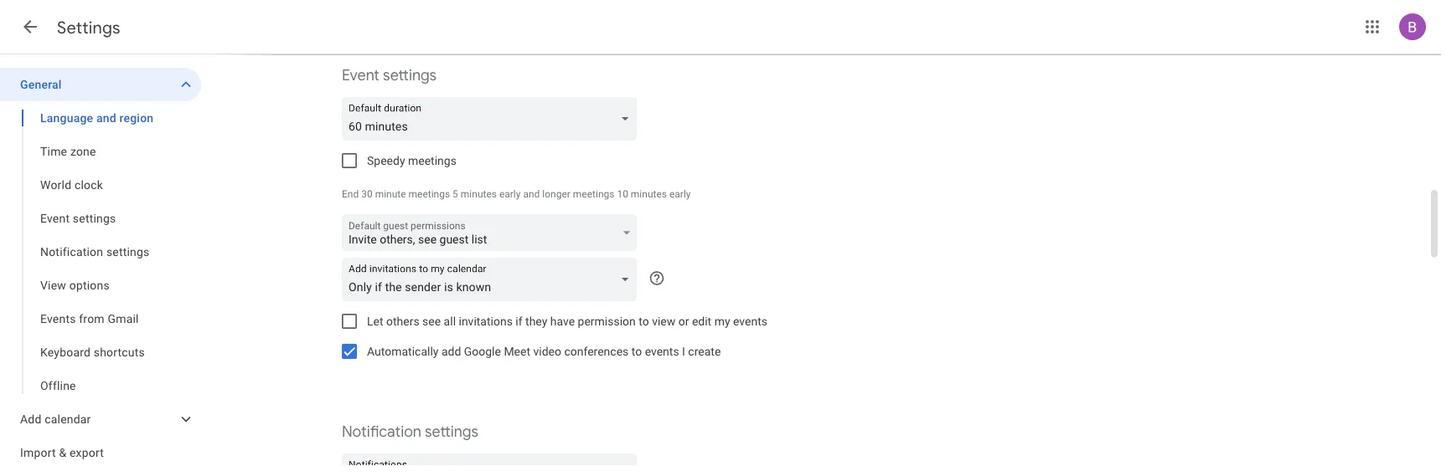 Task type: vqa. For each thing, say whether or not it's contained in the screenshot.
cell
no



Task type: locate. For each thing, give the bounding box(es) containing it.
early
[[499, 189, 521, 200], [669, 189, 691, 200]]

1 horizontal spatial notification settings
[[342, 423, 478, 442]]

minutes right 5
[[461, 189, 497, 200]]

0 horizontal spatial and
[[96, 111, 116, 125]]

1 horizontal spatial and
[[523, 189, 540, 200]]

settings
[[383, 66, 437, 85], [73, 212, 116, 225], [106, 245, 150, 259], [425, 423, 478, 442]]

1 horizontal spatial events
[[733, 315, 767, 328]]

0 horizontal spatial event
[[40, 212, 70, 225]]

guest down permissions
[[440, 233, 469, 246]]

meet
[[504, 345, 530, 359]]

see
[[418, 233, 437, 246], [422, 315, 441, 328]]

1 vertical spatial and
[[523, 189, 540, 200]]

automatically
[[367, 345, 439, 359]]

notification settings up options
[[40, 245, 150, 259]]

1 vertical spatial event settings
[[40, 212, 116, 225]]

invite
[[349, 233, 377, 246]]

0 vertical spatial event settings
[[342, 66, 437, 85]]

0 vertical spatial see
[[418, 233, 437, 246]]

from
[[79, 312, 105, 326]]

notification settings down the automatically
[[342, 423, 478, 442]]

world
[[40, 178, 71, 192]]

0 horizontal spatial event settings
[[40, 212, 116, 225]]

guest up others,
[[383, 220, 408, 232]]

language and region
[[40, 111, 154, 125]]

create
[[688, 345, 721, 359]]

group
[[0, 101, 201, 403]]

add calendar
[[20, 413, 91, 426]]

0 vertical spatial to
[[639, 315, 649, 328]]

import
[[20, 446, 56, 460]]

group containing language and region
[[0, 101, 201, 403]]

options
[[69, 279, 110, 292]]

minutes
[[461, 189, 497, 200], [631, 189, 667, 200]]

1 vertical spatial see
[[422, 315, 441, 328]]

see down permissions
[[418, 233, 437, 246]]

notification
[[40, 245, 103, 259], [342, 423, 421, 442]]

events left i
[[645, 345, 679, 359]]

and
[[96, 111, 116, 125], [523, 189, 540, 200]]

general tree item
[[0, 68, 201, 101]]

to left view
[[639, 315, 649, 328]]

tree
[[0, 68, 201, 467]]

early up invite others, see guest list popup button at the left of the page
[[499, 189, 521, 200]]

and left longer
[[523, 189, 540, 200]]

5
[[453, 189, 458, 200]]

all
[[444, 315, 456, 328]]

import & export
[[20, 446, 104, 460]]

meetings left 5
[[408, 189, 450, 200]]

0 horizontal spatial events
[[645, 345, 679, 359]]

offline
[[40, 379, 76, 393]]

others,
[[380, 233, 415, 246]]

1 vertical spatial notification
[[342, 423, 421, 442]]

see left all
[[422, 315, 441, 328]]

settings
[[57, 17, 120, 38]]

to
[[639, 315, 649, 328], [632, 345, 642, 359]]

gmail
[[108, 312, 139, 326]]

early right the 10
[[669, 189, 691, 200]]

to right conferences
[[632, 345, 642, 359]]

general
[[20, 78, 62, 91]]

1 vertical spatial notification settings
[[342, 423, 478, 442]]

guest
[[383, 220, 408, 232], [440, 233, 469, 246]]

1 horizontal spatial notification
[[342, 423, 421, 442]]

they
[[525, 315, 547, 328]]

0 vertical spatial events
[[733, 315, 767, 328]]

1 minutes from the left
[[461, 189, 497, 200]]

calendar
[[45, 413, 91, 426]]

1 horizontal spatial minutes
[[631, 189, 667, 200]]

0 horizontal spatial notification
[[40, 245, 103, 259]]

longer
[[542, 189, 570, 200]]

i
[[682, 345, 685, 359]]

let
[[367, 315, 383, 328]]

add
[[441, 345, 461, 359]]

notification settings
[[40, 245, 150, 259], [342, 423, 478, 442]]

event settings
[[342, 66, 437, 85], [40, 212, 116, 225]]

0 horizontal spatial minutes
[[461, 189, 497, 200]]

minute
[[375, 189, 406, 200]]

meetings
[[408, 154, 457, 168], [408, 189, 450, 200], [573, 189, 615, 200]]

and left region
[[96, 111, 116, 125]]

add
[[20, 413, 42, 426]]

invite others, see guest list button
[[342, 215, 637, 256]]

0 vertical spatial and
[[96, 111, 116, 125]]

None field
[[342, 97, 643, 141], [342, 258, 643, 302], [342, 97, 643, 141], [342, 258, 643, 302]]

0 horizontal spatial early
[[499, 189, 521, 200]]

view
[[652, 315, 676, 328]]

and inside 'group'
[[96, 111, 116, 125]]

notification down the automatically
[[342, 423, 421, 442]]

go back image
[[20, 17, 40, 37]]

permissions
[[411, 220, 466, 232]]

0 vertical spatial notification settings
[[40, 245, 150, 259]]

1 horizontal spatial early
[[669, 189, 691, 200]]

1 vertical spatial event
[[40, 212, 70, 225]]

events right my
[[733, 315, 767, 328]]

view
[[40, 279, 66, 292]]

events from gmail
[[40, 312, 139, 326]]

events
[[733, 315, 767, 328], [645, 345, 679, 359]]

10
[[617, 189, 628, 200]]

2 minutes from the left
[[631, 189, 667, 200]]

notification up view options
[[40, 245, 103, 259]]

0 horizontal spatial notification settings
[[40, 245, 150, 259]]

event
[[342, 66, 379, 85], [40, 212, 70, 225]]

region
[[119, 111, 154, 125]]

1 horizontal spatial event
[[342, 66, 379, 85]]

0 vertical spatial event
[[342, 66, 379, 85]]

minutes right the 10
[[631, 189, 667, 200]]



Task type: describe. For each thing, give the bounding box(es) containing it.
list
[[472, 233, 487, 246]]

zone
[[70, 145, 96, 158]]

speedy meetings
[[367, 154, 457, 168]]

30
[[361, 189, 373, 200]]

1 vertical spatial to
[[632, 345, 642, 359]]

view options
[[40, 279, 110, 292]]

have
[[550, 315, 575, 328]]

time zone
[[40, 145, 96, 158]]

if
[[516, 315, 523, 328]]

1 early from the left
[[499, 189, 521, 200]]

settings heading
[[57, 17, 120, 38]]

permission
[[578, 315, 636, 328]]

let others see all invitations if they have permission to view or edit my events
[[367, 315, 767, 328]]

others
[[386, 315, 419, 328]]

event settings inside 'group'
[[40, 212, 116, 225]]

end
[[342, 189, 359, 200]]

or
[[678, 315, 689, 328]]

shortcuts
[[94, 346, 145, 359]]

default guest permissions invite others, see guest list
[[349, 220, 487, 246]]

default
[[349, 220, 381, 232]]

keyboard shortcuts
[[40, 346, 145, 359]]

notification settings inside 'group'
[[40, 245, 150, 259]]

2 early from the left
[[669, 189, 691, 200]]

speedy
[[367, 154, 405, 168]]

conferences
[[564, 345, 629, 359]]

meetings up 5
[[408, 154, 457, 168]]

clock
[[74, 178, 103, 192]]

events
[[40, 312, 76, 326]]

video
[[533, 345, 561, 359]]

language
[[40, 111, 93, 125]]

automatically add google meet video conferences to events i create
[[367, 345, 721, 359]]

see inside default guest permissions invite others, see guest list
[[418, 233, 437, 246]]

meetings left the 10
[[573, 189, 615, 200]]

time
[[40, 145, 67, 158]]

end 30 minute meetings 5 minutes early and longer meetings 10 minutes early
[[342, 189, 691, 200]]

export
[[70, 446, 104, 460]]

0 vertical spatial notification
[[40, 245, 103, 259]]

0 horizontal spatial guest
[[383, 220, 408, 232]]

google
[[464, 345, 501, 359]]

&
[[59, 446, 66, 460]]

1 horizontal spatial guest
[[440, 233, 469, 246]]

keyboard
[[40, 346, 91, 359]]

world clock
[[40, 178, 103, 192]]

my
[[714, 315, 730, 328]]

1 vertical spatial events
[[645, 345, 679, 359]]

invitations
[[459, 315, 513, 328]]

edit
[[692, 315, 712, 328]]

1 horizontal spatial event settings
[[342, 66, 437, 85]]

tree containing general
[[0, 68, 201, 467]]



